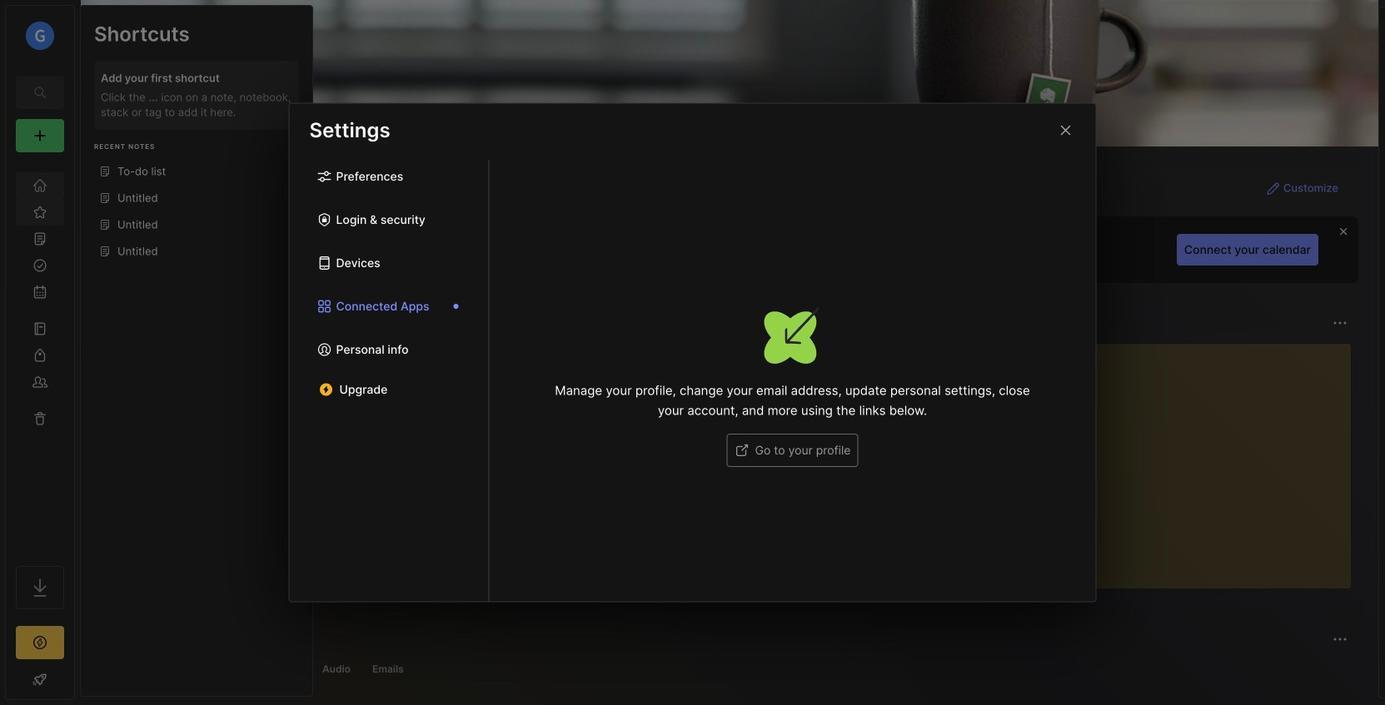 Task type: describe. For each thing, give the bounding box(es) containing it.
edit search image
[[30, 82, 50, 102]]



Task type: locate. For each thing, give the bounding box(es) containing it.
main element
[[0, 0, 80, 706]]

tree
[[6, 162, 74, 552]]

Start writing… text field
[[965, 344, 1351, 576]]

upgrade image
[[30, 633, 50, 653]]

home image
[[32, 177, 48, 194]]

tab list
[[290, 160, 489, 602], [111, 343, 924, 363], [111, 660, 1346, 680]]

row group
[[107, 373, 857, 600]]

tree inside main 'element'
[[6, 162, 74, 552]]

tab
[[111, 343, 160, 363], [166, 343, 234, 363], [111, 660, 174, 680], [238, 660, 308, 680], [315, 660, 358, 680], [365, 660, 411, 680]]

close image
[[1056, 120, 1076, 140]]



Task type: vqa. For each thing, say whether or not it's contained in the screenshot.
Tree
yes



